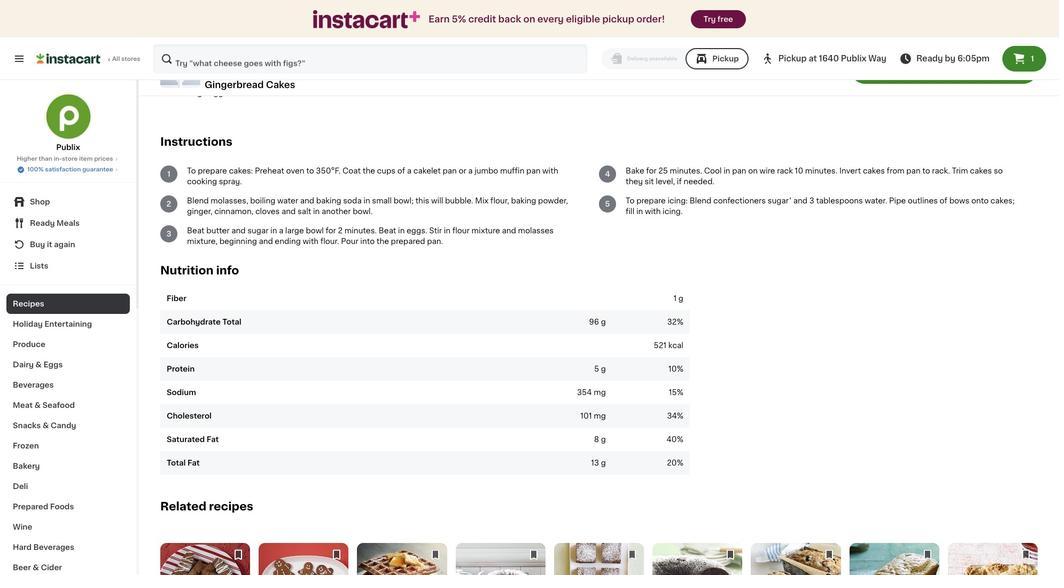 Task type: vqa. For each thing, say whether or not it's contained in the screenshot.


Task type: describe. For each thing, give the bounding box(es) containing it.
& for beer
[[33, 565, 39, 572]]

beverages link
[[6, 375, 130, 396]]

mixture,
[[187, 238, 218, 245]]

1 vertical spatial teaspoon
[[191, 46, 227, 54]]

soda
[[343, 197, 362, 205]]

the inside to prepare cakes: preheat oven to 350°f. coat the cups of a cakelet pan or a jumbo muffin pan with cooking spray.
[[363, 167, 375, 175]]

publix inside popup button
[[841, 55, 867, 63]]

seafood
[[43, 402, 75, 410]]

wire
[[760, 167, 776, 175]]

in up bowl
[[313, 208, 320, 215]]

to inside bake for 25 minutes. cool in pan on wire rack 10 minutes. invert cakes from pan to rack. trim cakes so they sit level, if needed.
[[923, 167, 931, 175]]

onto
[[972, 197, 989, 205]]

350°f.
[[316, 167, 341, 175]]

2 cakes from the left
[[971, 167, 993, 175]]

1 cakes from the left
[[863, 167, 885, 175]]

3 inside "to prepare icing: blend confectioners sugar' and 3 tablespoons water. pipe outlines of bows onto cakes; fill in with icing."
[[810, 197, 815, 205]]

for inside bake for 25 minutes. cool in pan on wire rack 10 minutes. invert cakes from pan to rack. trim cakes so they sit level, if needed.
[[647, 167, 657, 175]]

mg for 101 mg
[[594, 413, 606, 420]]

1 vertical spatial 2
[[167, 200, 171, 208]]

prepare for icing:
[[637, 197, 666, 205]]

to for to prepare icing: blend confectioners sugar' and 3 tablespoons water. pipe outlines of bows onto cakes; fill in with icing.
[[626, 197, 635, 205]]

% for 40
[[677, 436, 684, 444]]

in up ending
[[271, 227, 277, 235]]

g for 8 g
[[601, 436, 606, 444]]

ready by 6:05pm
[[917, 55, 990, 63]]

20 %
[[667, 460, 684, 467]]

holiday entertaining link
[[6, 314, 130, 335]]

and left ending
[[259, 238, 273, 245]]

try
[[704, 16, 716, 23]]

icing:
[[668, 197, 688, 205]]

4 recipe card group from the left
[[456, 544, 546, 576]]

96 g
[[589, 318, 606, 326]]

% for 34
[[677, 413, 684, 420]]

produce link
[[6, 335, 130, 355]]

lists link
[[6, 256, 130, 277]]

beginning
[[220, 238, 257, 245]]

stick),
[[314, 68, 337, 75]]

in up bowl.
[[364, 197, 370, 205]]

stir
[[429, 227, 442, 235]]

9 recipe card group from the left
[[948, 544, 1038, 576]]

protein
[[167, 366, 195, 373]]

1 teaspoon cinnamon ¼ teaspoon ground cloves ¼ teaspoon salt 6 tablespoons unsalted butter (3/4 stick), softened ⅔ cup sugar 2 large eggs
[[182, 36, 373, 97]]

salt inside 1 teaspoon cinnamon ¼ teaspoon ground cloves ¼ teaspoon salt 6 tablespoons unsalted butter (3/4 stick), softened ⅔ cup sugar 2 large eggs
[[229, 57, 242, 65]]

to for to prepare cakes: preheat oven to 350°f. coat the cups of a cakelet pan or a jumbo muffin pan with cooking spray.
[[187, 167, 196, 175]]

higher than in-store item prices
[[17, 156, 113, 162]]

all stores
[[112, 56, 140, 62]]

water
[[277, 197, 298, 205]]

in inside "to prepare icing: blend confectioners sugar' and 3 tablespoons water. pipe outlines of bows onto cakes; fill in with icing."
[[637, 208, 643, 215]]

2 baking from the left
[[511, 197, 537, 205]]

4
[[605, 170, 611, 178]]

with inside the 'beat butter and sugar in a large bowl for 2 minutes. beat in eggs. stir in flour mixture and molasses mixture, beginning and ending with flour. pour into the prepared pan.'
[[303, 238, 319, 245]]

32
[[668, 318, 677, 326]]

blend inside the 'blend molasses, boiling water and baking soda in small bowl; this will bubble. mix flour, baking powder, ginger, cinnamon, cloves and salt in another bowl.'
[[187, 197, 209, 205]]

large inside 1 teaspoon cinnamon ¼ teaspoon ground cloves ¼ teaspoon salt 6 tablespoons unsalted butter (3/4 stick), softened ⅔ cup sugar 2 large eggs
[[188, 89, 207, 97]]

(3/4
[[297, 68, 312, 75]]

8 recipe card group from the left
[[850, 544, 940, 576]]

13 g
[[591, 460, 606, 467]]

tablespoons inside 1 teaspoon cinnamon ¼ teaspoon ground cloves ¼ teaspoon salt 6 tablespoons unsalted butter (3/4 stick), softened ⅔ cup sugar 2 large eggs
[[189, 68, 235, 75]]

0 horizontal spatial on
[[524, 15, 536, 24]]

pickup for pickup at 1640 publix way
[[779, 55, 807, 63]]

dairy
[[13, 361, 34, 369]]

96
[[589, 318, 599, 326]]

34 %
[[668, 413, 684, 420]]

2 vertical spatial teaspoon
[[191, 57, 227, 65]]

3 inside the add 3 ingredients to cart button
[[907, 65, 913, 74]]

% for 32
[[677, 318, 684, 326]]

0 vertical spatial beverages
[[13, 382, 54, 389]]

calories
[[167, 342, 199, 350]]

ingredients
[[915, 65, 970, 74]]

354 mg
[[577, 389, 606, 397]]

from
[[887, 167, 905, 175]]

related
[[160, 501, 206, 513]]

fat for saturated fat
[[207, 436, 219, 444]]

g for 1 g
[[679, 295, 684, 302]]

carbohydrate total
[[167, 318, 242, 326]]

0 horizontal spatial publix
[[56, 144, 80, 151]]

eggs
[[44, 361, 63, 369]]

prepared
[[13, 504, 48, 511]]

bowl
[[306, 227, 324, 235]]

sodium
[[167, 389, 196, 397]]

confectioners
[[714, 197, 766, 205]]

rack
[[778, 167, 793, 175]]

in up prepared
[[398, 227, 405, 235]]

with inside to prepare cakes: preheat oven to 350°f. coat the cups of a cakelet pan or a jumbo muffin pan with cooking spray.
[[543, 167, 559, 175]]

cloves inside the 'blend molasses, boiling water and baking soda in small bowl; this will bubble. mix flour, baking powder, ginger, cinnamon, cloves and salt in another bowl.'
[[256, 208, 280, 215]]

they
[[626, 178, 643, 185]]

dairy & eggs
[[13, 361, 63, 369]]

publix link
[[45, 93, 92, 153]]

& for snacks
[[43, 422, 49, 430]]

flour
[[453, 227, 470, 235]]

1 horizontal spatial minutes.
[[670, 167, 703, 175]]

add 3 ingredients to cart
[[885, 65, 1004, 74]]

15 %
[[669, 389, 684, 397]]

of inside to prepare cakes: preheat oven to 350°f. coat the cups of a cakelet pan or a jumbo muffin pan with cooking spray.
[[398, 167, 405, 175]]

cider
[[41, 565, 62, 572]]

0 vertical spatial teaspoon
[[187, 36, 222, 43]]

service type group
[[602, 48, 749, 70]]

ready for ready by 6:05pm
[[917, 55, 944, 63]]

101
[[581, 413, 592, 420]]

to inside to prepare cakes: preheat oven to 350°f. coat the cups of a cakelet pan or a jumbo muffin pan with cooking spray.
[[306, 167, 314, 175]]

ginger,
[[187, 208, 213, 215]]

sugar'
[[768, 197, 792, 205]]

ground
[[229, 46, 256, 54]]

way
[[869, 55, 887, 63]]

muffin
[[500, 167, 525, 175]]

on inside bake for 25 minutes. cool in pan on wire rack 10 minutes. invert cakes from pan to rack. trim cakes so they sit level, if needed.
[[749, 167, 758, 175]]

and inside "to prepare icing: blend confectioners sugar' and 3 tablespoons water. pipe outlines of bows onto cakes; fill in with icing."
[[794, 197, 808, 205]]

6
[[182, 68, 187, 75]]

sugar inside 1 teaspoon cinnamon ¼ teaspoon ground cloves ¼ teaspoon salt 6 tablespoons unsalted butter (3/4 stick), softened ⅔ cup sugar 2 large eggs
[[206, 79, 227, 86]]

to inside the add 3 ingredients to cart button
[[972, 65, 982, 74]]

521 kcal
[[654, 342, 684, 350]]

nutrition info
[[160, 265, 239, 277]]

bake for 25 minutes. cool in pan on wire rack 10 minutes. invert cakes from pan to rack. trim cakes so they sit level, if needed.
[[626, 167, 1004, 185]]

& for meat
[[34, 402, 41, 410]]

% for 20
[[677, 460, 684, 467]]

in inside bake for 25 minutes. cool in pan on wire rack 10 minutes. invert cakes from pan to rack. trim cakes so they sit level, if needed.
[[724, 167, 731, 175]]

pour
[[341, 238, 359, 245]]

2 inside the 'beat butter and sugar in a large bowl for 2 minutes. beat in eggs. stir in flour mixture and molasses mixture, beginning and ending with flour. pour into the prepared pan.'
[[338, 227, 343, 235]]

wine
[[13, 524, 32, 531]]

1 vertical spatial beverages
[[33, 544, 74, 552]]

0 horizontal spatial 10
[[669, 366, 677, 373]]

back
[[499, 15, 521, 24]]

354
[[577, 389, 592, 397]]

hard
[[13, 544, 32, 552]]

1 beat from the left
[[187, 227, 205, 235]]

101 mg
[[581, 413, 606, 420]]

butter inside 1 teaspoon cinnamon ¼ teaspoon ground cloves ¼ teaspoon salt 6 tablespoons unsalted butter (3/4 stick), softened ⅔ cup sugar 2 large eggs
[[272, 68, 295, 75]]

% for 15
[[677, 389, 684, 397]]

frozen link
[[6, 436, 130, 457]]

hard beverages link
[[6, 538, 130, 558]]

icing.
[[663, 208, 683, 215]]

try free
[[704, 16, 734, 23]]

2 ¼ from the top
[[182, 57, 189, 65]]

pickup
[[603, 15, 635, 24]]

3 recipe card group from the left
[[357, 544, 447, 576]]

credit
[[469, 15, 496, 24]]

mix
[[475, 197, 489, 205]]

publix logo image
[[45, 93, 92, 140]]

holiday entertaining
[[13, 321, 92, 328]]

preheat
[[255, 167, 284, 175]]

100%
[[27, 167, 44, 173]]

g for 96 g
[[601, 318, 606, 326]]

cakelet
[[414, 167, 441, 175]]

5 for 5
[[605, 200, 610, 208]]

⅔
[[182, 79, 188, 86]]

25
[[659, 167, 668, 175]]

sugar inside the 'beat butter and sugar in a large bowl for 2 minutes. beat in eggs. stir in flour mixture and molasses mixture, beginning and ending with flour. pour into the prepared pan.'
[[248, 227, 269, 235]]



Task type: locate. For each thing, give the bounding box(es) containing it.
0 horizontal spatial minutes.
[[345, 227, 377, 235]]

tablespoons up cup
[[189, 68, 235, 75]]

in-
[[54, 156, 62, 162]]

salt
[[229, 57, 242, 65], [298, 208, 311, 215]]

0 vertical spatial with
[[543, 167, 559, 175]]

related recipes
[[160, 501, 253, 513]]

and right mixture
[[502, 227, 516, 235]]

1 vertical spatial for
[[326, 227, 336, 235]]

0 horizontal spatial fat
[[188, 460, 200, 467]]

0 horizontal spatial baking
[[316, 197, 341, 205]]

& left 'candy'
[[43, 422, 49, 430]]

0 horizontal spatial to
[[187, 167, 196, 175]]

cakes left from
[[863, 167, 885, 175]]

sugar
[[206, 79, 227, 86], [248, 227, 269, 235]]

flour.
[[321, 238, 339, 245]]

2 vertical spatial with
[[303, 238, 319, 245]]

0 horizontal spatial cakes
[[863, 167, 885, 175]]

pickup for pickup
[[713, 55, 739, 63]]

instructions
[[160, 136, 233, 147]]

ready inside popup button
[[30, 220, 55, 227]]

total right carbohydrate
[[223, 318, 242, 326]]

ready for ready meals
[[30, 220, 55, 227]]

ready down shop
[[30, 220, 55, 227]]

baking
[[316, 197, 341, 205], [511, 197, 537, 205]]

1 vertical spatial 10
[[669, 366, 677, 373]]

cloves inside 1 teaspoon cinnamon ¼ teaspoon ground cloves ¼ teaspoon salt 6 tablespoons unsalted butter (3/4 stick), softened ⅔ cup sugar 2 large eggs
[[258, 46, 282, 54]]

1 button
[[1003, 46, 1047, 72]]

1 horizontal spatial butter
[[272, 68, 295, 75]]

level,
[[656, 178, 675, 185]]

to inside "to prepare icing: blend confectioners sugar' and 3 tablespoons water. pipe outlines of bows onto cakes; fill in with icing."
[[626, 197, 635, 205]]

& for dairy
[[35, 361, 42, 369]]

2 up pour
[[338, 227, 343, 235]]

1 baking from the left
[[316, 197, 341, 205]]

dairy & eggs link
[[6, 355, 130, 375]]

0 horizontal spatial ready
[[30, 220, 55, 227]]

0 vertical spatial to
[[187, 167, 196, 175]]

so
[[994, 167, 1004, 175]]

1 blend from the left
[[187, 197, 209, 205]]

beverages up cider
[[33, 544, 74, 552]]

ready meals
[[30, 220, 80, 227]]

1 inside 1 teaspoon cinnamon ¼ teaspoon ground cloves ¼ teaspoon salt 6 tablespoons unsalted butter (3/4 stick), softened ⅔ cup sugar 2 large eggs
[[182, 36, 185, 43]]

cakes:
[[229, 167, 253, 175]]

in right cool
[[724, 167, 731, 175]]

1 vertical spatial the
[[377, 238, 389, 245]]

minutes. up if
[[670, 167, 703, 175]]

& left eggs
[[35, 361, 42, 369]]

0 vertical spatial cloves
[[258, 46, 282, 54]]

10 inside bake for 25 minutes. cool in pan on wire rack 10 minutes. invert cakes from pan to rack. trim cakes so they sit level, if needed.
[[795, 167, 804, 175]]

% down '15 %'
[[677, 413, 684, 420]]

bakery
[[13, 463, 40, 471]]

baking up another
[[316, 197, 341, 205]]

total
[[223, 318, 242, 326], [167, 460, 186, 467]]

1 horizontal spatial large
[[285, 227, 304, 235]]

a inside the 'beat butter and sugar in a large bowl for 2 minutes. beat in eggs. stir in flour mixture and molasses mixture, beginning and ending with flour. pour into the prepared pan.'
[[279, 227, 284, 235]]

minutes. left invert
[[806, 167, 838, 175]]

prepare inside to prepare cakes: preheat oven to 350°f. coat the cups of a cakelet pan or a jumbo muffin pan with cooking spray.
[[198, 167, 227, 175]]

3 down bake for 25 minutes. cool in pan on wire rack 10 minutes. invert cakes from pan to rack. trim cakes so they sit level, if needed.
[[810, 197, 815, 205]]

0 vertical spatial mg
[[594, 389, 606, 397]]

cloves up unsalted
[[258, 46, 282, 54]]

0 horizontal spatial salt
[[229, 57, 242, 65]]

prepare
[[198, 167, 227, 175], [637, 197, 666, 205]]

521
[[654, 342, 667, 350]]

coat
[[343, 167, 361, 175]]

% for 10
[[677, 366, 684, 373]]

than
[[39, 156, 52, 162]]

5 recipe card group from the left
[[554, 544, 644, 576]]

7 recipe card group from the left
[[751, 544, 841, 576]]

large up ending
[[285, 227, 304, 235]]

add
[[885, 65, 905, 74]]

of right cups
[[398, 167, 405, 175]]

with left icing.
[[645, 208, 661, 215]]

shop
[[30, 198, 50, 206]]

blend up ginger,
[[187, 197, 209, 205]]

into
[[361, 238, 375, 245]]

2 down ⅔
[[182, 89, 186, 97]]

pickup inside popup button
[[779, 55, 807, 63]]

gingerbread cakes
[[205, 80, 295, 89]]

None search field
[[153, 44, 588, 74]]

0 vertical spatial of
[[398, 167, 405, 175]]

cakes
[[266, 80, 295, 89]]

2 mg from the top
[[594, 413, 606, 420]]

1 horizontal spatial publix
[[841, 55, 867, 63]]

oven
[[286, 167, 305, 175]]

1 horizontal spatial prepare
[[637, 197, 666, 205]]

1 horizontal spatial 5
[[605, 200, 610, 208]]

0 horizontal spatial pickup
[[713, 55, 739, 63]]

publix left way
[[841, 55, 867, 63]]

saturated fat
[[167, 436, 219, 444]]

to
[[972, 65, 982, 74], [306, 167, 314, 175], [923, 167, 931, 175]]

2 pan from the left
[[527, 167, 541, 175]]

1 vertical spatial publix
[[56, 144, 80, 151]]

tablespoons down invert
[[817, 197, 863, 205]]

pan right cool
[[733, 167, 747, 175]]

1 vertical spatial ¼
[[182, 57, 189, 65]]

& inside snacks & candy link
[[43, 422, 49, 430]]

fat down saturated fat
[[188, 460, 200, 467]]

0 horizontal spatial tablespoons
[[189, 68, 235, 75]]

6 % from the top
[[677, 460, 684, 467]]

& inside beer & cider 'link'
[[33, 565, 39, 572]]

0 vertical spatial total
[[223, 318, 242, 326]]

bubble.
[[445, 197, 474, 205]]

to down '6:05pm'
[[972, 65, 982, 74]]

5 % from the top
[[677, 436, 684, 444]]

1 vertical spatial 5
[[595, 366, 599, 373]]

buy it again link
[[6, 234, 130, 256]]

mg right 101
[[594, 413, 606, 420]]

a up ending
[[279, 227, 284, 235]]

publix up 'store' at the left of page
[[56, 144, 80, 151]]

and right sugar' in the top of the page
[[794, 197, 808, 205]]

molasses,
[[211, 197, 248, 205]]

0 horizontal spatial with
[[303, 238, 319, 245]]

fat for total fat
[[188, 460, 200, 467]]

3 left mixture,
[[166, 230, 171, 238]]

5%
[[452, 15, 466, 24]]

pickup button
[[686, 48, 749, 70]]

5 for 5 g
[[595, 366, 599, 373]]

express icon image
[[313, 10, 420, 28]]

0 horizontal spatial 3
[[166, 230, 171, 238]]

4 pan from the left
[[907, 167, 921, 175]]

g right 13 at right
[[601, 460, 606, 467]]

0 vertical spatial the
[[363, 167, 375, 175]]

another
[[322, 208, 351, 215]]

1 horizontal spatial cakes
[[971, 167, 993, 175]]

fat right saturated
[[207, 436, 219, 444]]

cakes;
[[991, 197, 1015, 205]]

jumbo
[[475, 167, 499, 175]]

butter up cakes
[[272, 68, 295, 75]]

instacart logo image
[[36, 52, 101, 65]]

2 horizontal spatial with
[[645, 208, 661, 215]]

saturated
[[167, 436, 205, 444]]

% down 34 %
[[677, 436, 684, 444]]

a right or
[[469, 167, 473, 175]]

beat up prepared
[[379, 227, 396, 235]]

0 vertical spatial sugar
[[206, 79, 227, 86]]

pan left or
[[443, 167, 457, 175]]

1 horizontal spatial tablespoons
[[817, 197, 863, 205]]

1 % from the top
[[677, 318, 684, 326]]

teaspoon
[[187, 36, 222, 43], [191, 46, 227, 54], [191, 57, 227, 65]]

beat up mixture,
[[187, 227, 205, 235]]

1 horizontal spatial blend
[[690, 197, 712, 205]]

butter
[[272, 68, 295, 75], [207, 227, 230, 235]]

2 recipe card group from the left
[[259, 544, 349, 576]]

of inside "to prepare icing: blend confectioners sugar' and 3 tablespoons water. pipe outlines of bows onto cakes; fill in with icing."
[[940, 197, 948, 205]]

prepare up cooking
[[198, 167, 227, 175]]

3 % from the top
[[677, 389, 684, 397]]

salt inside the 'blend molasses, boiling water and baking soda in small bowl; this will bubble. mix flour, baking powder, ginger, cinnamon, cloves and salt in another bowl.'
[[298, 208, 311, 215]]

softened
[[339, 68, 373, 75]]

pickup left at
[[779, 55, 807, 63]]

to up cooking
[[187, 167, 196, 175]]

of left bows
[[940, 197, 948, 205]]

2 vertical spatial 3
[[166, 230, 171, 238]]

pickup inside button
[[713, 55, 739, 63]]

fill
[[626, 208, 635, 215]]

0 vertical spatial for
[[647, 167, 657, 175]]

order!
[[637, 15, 665, 24]]

beverages
[[13, 382, 54, 389], [33, 544, 74, 552]]

beer & cider
[[13, 565, 62, 572]]

1 inside 1 button
[[1032, 55, 1035, 63]]

2 left ginger,
[[167, 200, 171, 208]]

% down the 40 % at the bottom
[[677, 460, 684, 467]]

on right back
[[524, 15, 536, 24]]

pipe
[[890, 197, 906, 205]]

salt down ground
[[229, 57, 242, 65]]

6:05pm
[[958, 55, 990, 63]]

1 vertical spatial 3
[[810, 197, 815, 205]]

1 horizontal spatial ready
[[917, 55, 944, 63]]

2 horizontal spatial to
[[972, 65, 982, 74]]

1 vertical spatial large
[[285, 227, 304, 235]]

prepare down the sit at the right
[[637, 197, 666, 205]]

1 pan from the left
[[443, 167, 457, 175]]

pickup at 1640 publix way button
[[762, 44, 887, 74]]

2 blend from the left
[[690, 197, 712, 205]]

g right the 8
[[601, 436, 606, 444]]

the inside the 'beat butter and sugar in a large bowl for 2 minutes. beat in eggs. stir in flour mixture and molasses mixture, beginning and ending with flour. pour into the prepared pan.'
[[377, 238, 389, 245]]

1 horizontal spatial with
[[543, 167, 559, 175]]

it
[[47, 241, 52, 249]]

lists
[[30, 263, 48, 270]]

0 horizontal spatial prepare
[[198, 167, 227, 175]]

needed.
[[684, 178, 715, 185]]

snacks & candy
[[13, 422, 76, 430]]

& inside meat & seafood link
[[34, 402, 41, 410]]

34
[[668, 413, 677, 420]]

to right the oven
[[306, 167, 314, 175]]

10 right rack
[[795, 167, 804, 175]]

g up 32 %
[[679, 295, 684, 302]]

g right 96
[[601, 318, 606, 326]]

40
[[667, 436, 677, 444]]

bake
[[626, 167, 645, 175]]

1 vertical spatial mg
[[594, 413, 606, 420]]

2 horizontal spatial 2
[[338, 227, 343, 235]]

eggs.
[[407, 227, 428, 235]]

& right meat
[[34, 402, 41, 410]]

1 horizontal spatial beat
[[379, 227, 396, 235]]

the right coat
[[363, 167, 375, 175]]

1 vertical spatial ready
[[30, 220, 55, 227]]

1 vertical spatial cloves
[[256, 208, 280, 215]]

to inside to prepare cakes: preheat oven to 350°f. coat the cups of a cakelet pan or a jumbo muffin pan with cooking spray.
[[187, 167, 196, 175]]

guarantee
[[82, 167, 113, 173]]

10
[[795, 167, 804, 175], [669, 366, 677, 373]]

1 vertical spatial tablespoons
[[817, 197, 863, 205]]

prepare inside "to prepare icing: blend confectioners sugar' and 3 tablespoons water. pipe outlines of bows onto cakes; fill in with icing."
[[637, 197, 666, 205]]

will
[[431, 197, 443, 205]]

1 vertical spatial to
[[626, 197, 635, 205]]

bows
[[950, 197, 970, 205]]

0 vertical spatial publix
[[841, 55, 867, 63]]

1 horizontal spatial 3
[[810, 197, 815, 205]]

2 horizontal spatial 3
[[907, 65, 913, 74]]

0 horizontal spatial blend
[[187, 197, 209, 205]]

1 horizontal spatial pickup
[[779, 55, 807, 63]]

for inside the 'beat butter and sugar in a large bowl for 2 minutes. beat in eggs. stir in flour mixture and molasses mixture, beginning and ending with flour. pour into the prepared pan.'
[[326, 227, 336, 235]]

4 % from the top
[[677, 413, 684, 420]]

5 left fill
[[605, 200, 610, 208]]

0 vertical spatial 3
[[907, 65, 913, 74]]

outlines
[[908, 197, 938, 205]]

0 vertical spatial 10
[[795, 167, 804, 175]]

blend down needed.
[[690, 197, 712, 205]]

prices
[[94, 156, 113, 162]]

large inside the 'beat butter and sugar in a large bowl for 2 minutes. beat in eggs. stir in flour mixture and molasses mixture, beginning and ending with flour. pour into the prepared pan.'
[[285, 227, 304, 235]]

cool
[[705, 167, 722, 175]]

0 horizontal spatial for
[[326, 227, 336, 235]]

6 recipe card group from the left
[[653, 544, 743, 576]]

minutes. inside the 'beat butter and sugar in a large bowl for 2 minutes. beat in eggs. stir in flour mixture and molasses mixture, beginning and ending with flour. pour into the prepared pan.'
[[345, 227, 377, 235]]

1 mg from the top
[[594, 389, 606, 397]]

and right the water
[[300, 197, 314, 205]]

1 horizontal spatial of
[[940, 197, 948, 205]]

1 vertical spatial of
[[940, 197, 948, 205]]

in right stir
[[444, 227, 451, 235]]

0 horizontal spatial of
[[398, 167, 405, 175]]

1 horizontal spatial a
[[407, 167, 412, 175]]

1 g
[[674, 295, 684, 302]]

with up powder,
[[543, 167, 559, 175]]

1 horizontal spatial for
[[647, 167, 657, 175]]

to up fill
[[626, 197, 635, 205]]

0 vertical spatial prepare
[[198, 167, 227, 175]]

butter up mixture,
[[207, 227, 230, 235]]

0 vertical spatial large
[[188, 89, 207, 97]]

minutes. up into
[[345, 227, 377, 235]]

snacks & candy link
[[6, 416, 130, 436]]

1 vertical spatial sugar
[[248, 227, 269, 235]]

1 vertical spatial prepare
[[637, 197, 666, 205]]

0 vertical spatial fat
[[207, 436, 219, 444]]

2 inside 1 teaspoon cinnamon ¼ teaspoon ground cloves ¼ teaspoon salt 6 tablespoons unsalted butter (3/4 stick), softened ⅔ cup sugar 2 large eggs
[[182, 89, 186, 97]]

g for 5 g
[[601, 366, 606, 373]]

bakery link
[[6, 457, 130, 477]]

& inside dairy & eggs link
[[35, 361, 42, 369]]

beverages down dairy & eggs
[[13, 382, 54, 389]]

0 horizontal spatial butter
[[207, 227, 230, 235]]

total down saturated
[[167, 460, 186, 467]]

beer & cider link
[[6, 558, 130, 576]]

1 recipe card group from the left
[[160, 544, 250, 576]]

deli
[[13, 483, 28, 491]]

and up beginning
[[232, 227, 246, 235]]

g
[[679, 295, 684, 302], [601, 318, 606, 326], [601, 366, 606, 373], [601, 436, 606, 444], [601, 460, 606, 467]]

ending
[[275, 238, 301, 245]]

0 vertical spatial ¼
[[182, 46, 189, 54]]

1 vertical spatial total
[[167, 460, 186, 467]]

mg right 354
[[594, 389, 606, 397]]

in right fill
[[637, 208, 643, 215]]

0 vertical spatial salt
[[229, 57, 242, 65]]

cakes left so
[[971, 167, 993, 175]]

stores
[[121, 56, 140, 62]]

pan right from
[[907, 167, 921, 175]]

g up 354 mg
[[601, 366, 606, 373]]

pan
[[443, 167, 457, 175], [527, 167, 541, 175], [733, 167, 747, 175], [907, 167, 921, 175]]

teaspoon left ground
[[191, 46, 227, 54]]

pickup down free
[[713, 55, 739, 63]]

2 beat from the left
[[379, 227, 396, 235]]

1 horizontal spatial salt
[[298, 208, 311, 215]]

1 vertical spatial with
[[645, 208, 661, 215]]

tablespoons inside "to prepare icing: blend confectioners sugar' and 3 tablespoons water. pipe outlines of bows onto cakes; fill in with icing."
[[817, 197, 863, 205]]

1 horizontal spatial 2
[[182, 89, 186, 97]]

and down the water
[[282, 208, 296, 215]]

1 horizontal spatial to
[[626, 197, 635, 205]]

prepared
[[391, 238, 425, 245]]

100% satisfaction guarantee
[[27, 167, 113, 173]]

blend inside "to prepare icing: blend confectioners sugar' and 3 tablespoons water. pipe outlines of bows onto cakes; fill in with icing."
[[690, 197, 712, 205]]

3 pan from the left
[[733, 167, 747, 175]]

g for 13 g
[[601, 460, 606, 467]]

1 horizontal spatial to
[[923, 167, 931, 175]]

0 horizontal spatial the
[[363, 167, 375, 175]]

butter inside the 'beat butter and sugar in a large bowl for 2 minutes. beat in eggs. stir in flour mixture and molasses mixture, beginning and ending with flour. pour into the prepared pan.'
[[207, 227, 230, 235]]

0 vertical spatial on
[[524, 15, 536, 24]]

for up flour.
[[326, 227, 336, 235]]

a left cakelet
[[407, 167, 412, 175]]

cloves down boiling
[[256, 208, 280, 215]]

ready up ingredients
[[917, 55, 944, 63]]

prepare for cakes:
[[198, 167, 227, 175]]

0 vertical spatial butter
[[272, 68, 295, 75]]

0 vertical spatial 2
[[182, 89, 186, 97]]

meals
[[57, 220, 80, 227]]

all stores link
[[36, 44, 141, 74]]

the right into
[[377, 238, 389, 245]]

pan right muffin
[[527, 167, 541, 175]]

2 horizontal spatial a
[[469, 167, 473, 175]]

1 horizontal spatial fat
[[207, 436, 219, 444]]

2 horizontal spatial minutes.
[[806, 167, 838, 175]]

on left the wire
[[749, 167, 758, 175]]

0 horizontal spatial 2
[[167, 200, 171, 208]]

10 up 15
[[669, 366, 677, 373]]

0 horizontal spatial beat
[[187, 227, 205, 235]]

1 vertical spatial butter
[[207, 227, 230, 235]]

beer
[[13, 565, 31, 572]]

1 horizontal spatial the
[[377, 238, 389, 245]]

% down 1 g
[[677, 318, 684, 326]]

sugar up eggs
[[206, 79, 227, 86]]

1 ¼ from the top
[[182, 46, 189, 54]]

0 horizontal spatial 5
[[595, 366, 599, 373]]

3 right add
[[907, 65, 913, 74]]

0 horizontal spatial large
[[188, 89, 207, 97]]

teaspoon up cup
[[191, 57, 227, 65]]

to left rack.
[[923, 167, 931, 175]]

2 % from the top
[[677, 366, 684, 373]]

mg for 354 mg
[[594, 389, 606, 397]]

to prepare icing: blend confectioners sugar' and 3 tablespoons water. pipe outlines of bows onto cakes; fill in with icing.
[[626, 197, 1015, 215]]

with inside "to prepare icing: blend confectioners sugar' and 3 tablespoons water. pipe outlines of bows onto cakes; fill in with icing."
[[645, 208, 661, 215]]

% up '15 %'
[[677, 366, 684, 373]]

with down bowl
[[303, 238, 319, 245]]

5
[[605, 200, 610, 208], [595, 366, 599, 373]]

nutrition
[[160, 265, 214, 277]]

baking right flour,
[[511, 197, 537, 205]]

teaspoon up 6
[[187, 36, 222, 43]]

& right beer
[[33, 565, 39, 572]]

1 horizontal spatial on
[[749, 167, 758, 175]]

1 horizontal spatial total
[[223, 318, 242, 326]]

recipe card group
[[160, 544, 250, 576], [259, 544, 349, 576], [357, 544, 447, 576], [456, 544, 546, 576], [554, 544, 644, 576], [653, 544, 743, 576], [751, 544, 841, 576], [850, 544, 940, 576], [948, 544, 1038, 576]]

for up the sit at the right
[[647, 167, 657, 175]]

Search field
[[154, 45, 587, 73]]

pan.
[[427, 238, 443, 245]]

% down 10 %
[[677, 389, 684, 397]]

5 up 354 mg
[[595, 366, 599, 373]]

cinnamon,
[[215, 208, 254, 215]]



